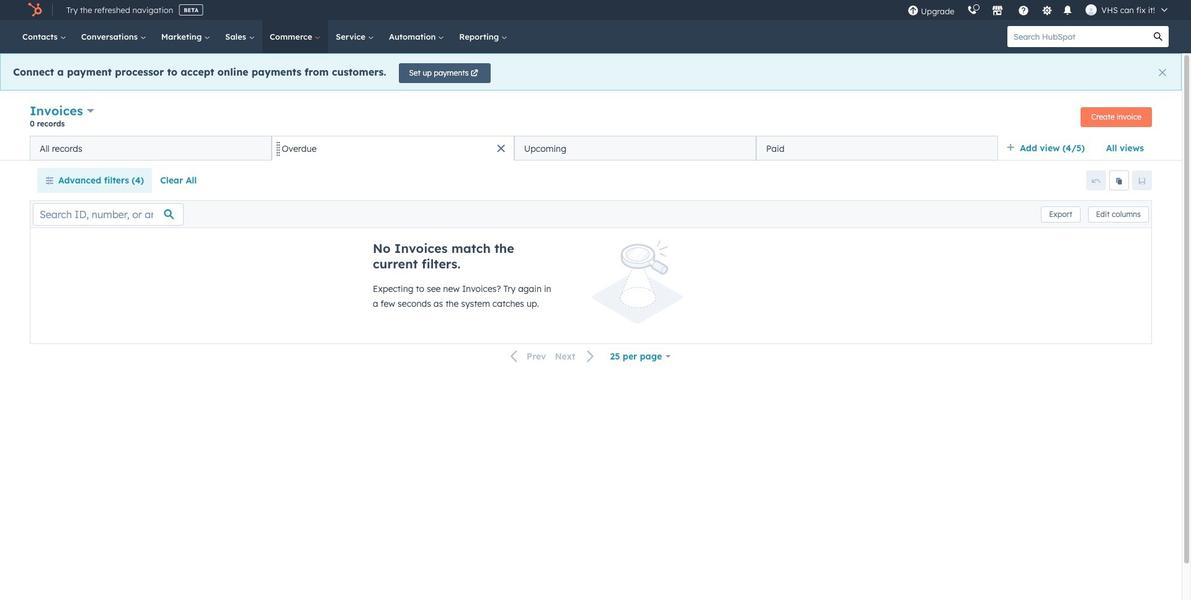 Task type: describe. For each thing, give the bounding box(es) containing it.
Search HubSpot search field
[[1008, 26, 1148, 47]]

Search ID, number, or amount billed search field
[[33, 203, 184, 226]]

jer mill image
[[1086, 4, 1097, 16]]

pagination navigation
[[503, 349, 603, 365]]



Task type: locate. For each thing, give the bounding box(es) containing it.
menu
[[902, 0, 1177, 20]]

close image
[[1160, 69, 1167, 76]]

banner
[[30, 102, 1153, 136]]

alert
[[0, 53, 1183, 91]]

marketplaces image
[[992, 6, 1004, 17]]



Task type: vqa. For each thing, say whether or not it's contained in the screenshot.
Jacob Simon "Image"
no



